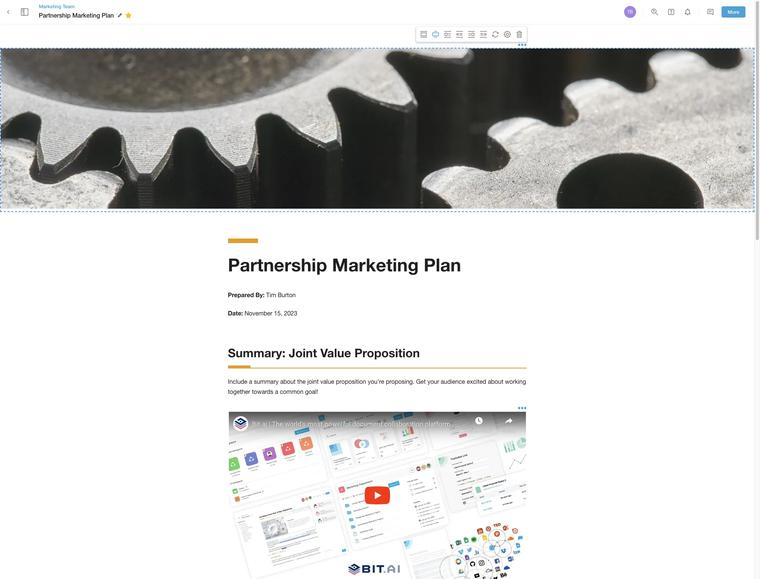 Task type: vqa. For each thing, say whether or not it's contained in the screenshot.
Date: November 15, 2023
yes



Task type: locate. For each thing, give the bounding box(es) containing it.
the
[[298, 379, 306, 385]]

about
[[280, 379, 296, 385], [488, 379, 504, 385]]

partnership
[[39, 12, 71, 19], [228, 254, 327, 275]]

15,
[[274, 310, 283, 317]]

1 horizontal spatial partnership
[[228, 254, 327, 275]]

you're
[[368, 379, 385, 385]]

a right the include
[[249, 379, 252, 385]]

0 horizontal spatial about
[[280, 379, 296, 385]]

1 about from the left
[[280, 379, 296, 385]]

a right towards
[[275, 389, 278, 395]]

0 vertical spatial marketing
[[39, 3, 61, 9]]

1 horizontal spatial plan
[[424, 254, 462, 275]]

towards
[[252, 389, 274, 395]]

1 horizontal spatial marketing
[[72, 12, 100, 19]]

1 vertical spatial partnership marketing plan
[[228, 254, 462, 275]]

partnership marketing plan
[[39, 12, 114, 19], [228, 254, 462, 275]]

team
[[63, 3, 75, 9]]

1 horizontal spatial about
[[488, 379, 504, 385]]

marketing
[[39, 3, 61, 9], [72, 12, 100, 19], [332, 254, 419, 275]]

0 vertical spatial a
[[249, 379, 252, 385]]

include
[[228, 379, 248, 385]]

audience
[[441, 379, 466, 385]]

about up common
[[280, 379, 296, 385]]

value
[[321, 379, 335, 385]]

proposing.
[[386, 379, 415, 385]]

burton
[[278, 292, 296, 299]]

proposition
[[355, 346, 420, 360]]

0 vertical spatial partnership marketing plan
[[39, 12, 114, 19]]

0 horizontal spatial partnership
[[39, 12, 71, 19]]

2 horizontal spatial marketing
[[332, 254, 419, 275]]

0 horizontal spatial a
[[249, 379, 252, 385]]

0 horizontal spatial plan
[[102, 12, 114, 19]]

date: november 15, 2023
[[228, 310, 298, 317]]

partnership up tim
[[228, 254, 327, 275]]

remove favorite image
[[124, 11, 133, 20]]

a
[[249, 379, 252, 385], [275, 389, 278, 395]]

0 horizontal spatial marketing
[[39, 3, 61, 9]]

about right 'excited'
[[488, 379, 504, 385]]

1 vertical spatial a
[[275, 389, 278, 395]]

by:
[[256, 291, 265, 299]]

plan
[[102, 12, 114, 19], [424, 254, 462, 275]]

1 horizontal spatial a
[[275, 389, 278, 395]]

prepared by: tim burton
[[228, 291, 296, 299]]

date:
[[228, 310, 243, 317]]

0 horizontal spatial partnership marketing plan
[[39, 12, 114, 19]]

1 vertical spatial partnership
[[228, 254, 327, 275]]

partnership down marketing team
[[39, 12, 71, 19]]

tb button
[[624, 5, 638, 19]]

prepared
[[228, 291, 254, 299]]



Task type: describe. For each thing, give the bounding box(es) containing it.
excited
[[467, 379, 487, 385]]

marketing team
[[39, 3, 75, 9]]

together
[[228, 389, 250, 395]]

summary
[[254, 379, 279, 385]]

2 about from the left
[[488, 379, 504, 385]]

tb
[[628, 9, 634, 15]]

your
[[428, 379, 439, 385]]

1 vertical spatial plan
[[424, 254, 462, 275]]

include a summary about the joint value proposition you're proposing. get your audience excited about working together towards a common goal!
[[228, 379, 528, 395]]

marketing team link
[[39, 3, 134, 10]]

value
[[321, 346, 351, 360]]

joint
[[289, 346, 317, 360]]

joint
[[308, 379, 319, 385]]

0 vertical spatial partnership
[[39, 12, 71, 19]]

working
[[505, 379, 527, 385]]

1 horizontal spatial partnership marketing plan
[[228, 254, 462, 275]]

common
[[280, 389, 304, 395]]

summary: joint value proposition
[[228, 346, 420, 360]]

2 vertical spatial marketing
[[332, 254, 419, 275]]

more
[[728, 9, 740, 15]]

2023
[[284, 310, 298, 317]]

tim
[[266, 292, 276, 299]]

1 vertical spatial marketing
[[72, 12, 100, 19]]

proposition
[[336, 379, 366, 385]]

get
[[416, 379, 426, 385]]

more button
[[722, 6, 746, 18]]

november
[[245, 310, 273, 317]]

0 vertical spatial plan
[[102, 12, 114, 19]]

goal!
[[305, 389, 318, 395]]

summary:
[[228, 346, 286, 360]]



